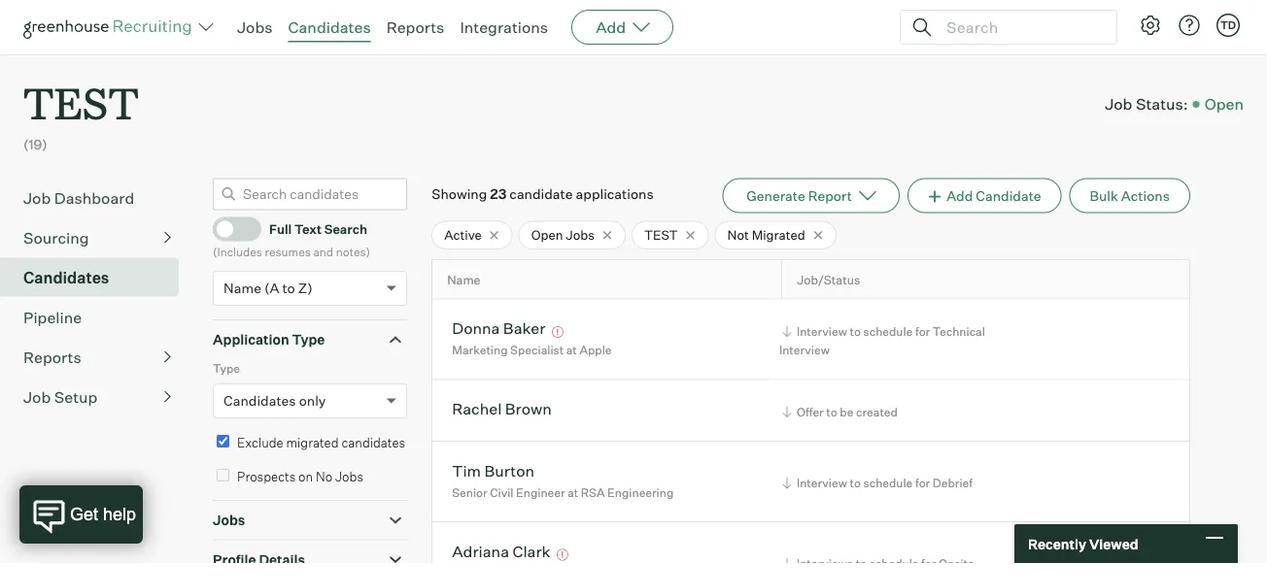 Task type: locate. For each thing, give the bounding box(es) containing it.
name left (a
[[224, 280, 261, 297]]

2 vertical spatial job
[[23, 388, 51, 407]]

clark
[[513, 542, 551, 561]]

candidates only
[[224, 393, 326, 410]]

interview to schedule for technical interview link
[[779, 322, 985, 360]]

reports link
[[386, 17, 445, 37], [23, 346, 171, 369]]

reports link left integrations link
[[386, 17, 445, 37]]

to inside interview to schedule for technical interview
[[850, 324, 861, 339]]

1 vertical spatial schedule
[[864, 476, 913, 491]]

1 vertical spatial at
[[568, 486, 579, 500]]

reports
[[386, 17, 445, 37], [23, 348, 81, 367]]

0 vertical spatial schedule
[[864, 324, 913, 339]]

for
[[915, 324, 930, 339], [915, 476, 930, 491]]

schedule inside interview to schedule for technical interview
[[864, 324, 913, 339]]

offer to be created link
[[779, 403, 903, 422]]

candidates
[[288, 17, 371, 37], [23, 268, 109, 287], [224, 393, 296, 410]]

jobs
[[237, 17, 273, 37], [566, 227, 595, 243], [335, 470, 363, 485], [213, 512, 245, 529]]

1 vertical spatial candidates link
[[23, 266, 171, 289]]

0 horizontal spatial test
[[23, 74, 139, 131]]

application
[[213, 332, 289, 349]]

Search text field
[[942, 13, 1099, 41]]

candidate
[[976, 187, 1042, 204]]

to for interview to schedule for debrief
[[850, 476, 861, 491]]

engineer
[[516, 486, 565, 500]]

reports link down pipeline link
[[23, 346, 171, 369]]

2 for from the top
[[915, 476, 930, 491]]

to for offer to be created
[[826, 405, 838, 420]]

status:
[[1136, 94, 1188, 114]]

migrated
[[752, 227, 806, 243]]

(19)
[[23, 136, 47, 153]]

1 vertical spatial type
[[213, 361, 240, 376]]

z)
[[298, 280, 313, 297]]

2 schedule from the top
[[864, 476, 913, 491]]

job up sourcing
[[23, 188, 51, 208]]

0 vertical spatial type
[[292, 332, 325, 349]]

1 for from the top
[[915, 324, 930, 339]]

interview up offer
[[779, 343, 830, 358]]

prospects on no jobs
[[237, 470, 363, 485]]

sourcing
[[23, 228, 89, 248]]

at down donna baker has been in technical interview for more than 14 days icon
[[566, 343, 577, 358]]

0 horizontal spatial open
[[531, 227, 563, 243]]

1 horizontal spatial open
[[1205, 94, 1244, 114]]

0 horizontal spatial reports
[[23, 348, 81, 367]]

0 vertical spatial add
[[596, 17, 626, 37]]

2 vertical spatial interview
[[797, 476, 847, 491]]

to
[[282, 280, 295, 297], [850, 324, 861, 339], [826, 405, 838, 420], [850, 476, 861, 491]]

1 horizontal spatial test
[[644, 227, 678, 243]]

reports down pipeline
[[23, 348, 81, 367]]

2 vertical spatial candidates
[[224, 393, 296, 410]]

to inside 'link'
[[826, 405, 838, 420]]

rachel
[[452, 400, 502, 419]]

1 horizontal spatial type
[[292, 332, 325, 349]]

to down offer to be created
[[850, 476, 861, 491]]

1 horizontal spatial name
[[447, 272, 481, 287]]

0 vertical spatial reports link
[[386, 17, 445, 37]]

0 horizontal spatial add
[[596, 17, 626, 37]]

offer
[[797, 405, 824, 420]]

offer to be created
[[797, 405, 898, 420]]

0 vertical spatial open
[[1205, 94, 1244, 114]]

dashboard
[[54, 188, 134, 208]]

candidate reports are now available! apply filters and select "view in app" element
[[722, 179, 900, 214]]

type down application
[[213, 361, 240, 376]]

0 vertical spatial test
[[23, 74, 139, 131]]

to left be
[[826, 405, 838, 420]]

candidates right jobs link
[[288, 17, 371, 37]]

marketing
[[452, 343, 508, 358]]

candidates
[[342, 436, 405, 451]]

1 horizontal spatial candidates link
[[288, 17, 371, 37]]

schedule for debrief
[[864, 476, 913, 491]]

donna baker has been in technical interview for more than 14 days image
[[549, 327, 566, 338]]

to down job/status
[[850, 324, 861, 339]]

1 schedule from the top
[[864, 324, 913, 339]]

candidates link right jobs link
[[288, 17, 371, 37]]

0 vertical spatial candidates
[[288, 17, 371, 37]]

interview down offer
[[797, 476, 847, 491]]

at left the rsa at left
[[568, 486, 579, 500]]

rachel brown
[[452, 400, 552, 419]]

0 vertical spatial job
[[1105, 94, 1133, 114]]

0 vertical spatial for
[[915, 324, 930, 339]]

interview for interview to schedule for technical interview
[[797, 324, 847, 339]]

1 horizontal spatial add
[[947, 187, 973, 204]]

candidates up exclude
[[224, 393, 296, 410]]

test for test
[[644, 227, 678, 243]]

interview down job/status
[[797, 324, 847, 339]]

type down z)
[[292, 332, 325, 349]]

schedule left debrief
[[864, 476, 913, 491]]

integrations
[[460, 17, 548, 37]]

reports left integrations link
[[386, 17, 445, 37]]

at
[[566, 343, 577, 358], [568, 486, 579, 500]]

name (a to z) option
[[224, 280, 313, 297]]

job
[[1105, 94, 1133, 114], [23, 188, 51, 208], [23, 388, 51, 407]]

test
[[23, 74, 139, 131], [644, 227, 678, 243]]

Prospects on No Jobs checkbox
[[217, 470, 229, 482]]

job setup link
[[23, 386, 171, 409]]

0 vertical spatial reports
[[386, 17, 445, 37]]

1 vertical spatial candidates
[[23, 268, 109, 287]]

1 vertical spatial reports
[[23, 348, 81, 367]]

recently
[[1028, 536, 1087, 553]]

for inside interview to schedule for technical interview
[[915, 324, 930, 339]]

open right "status:"
[[1205, 94, 1244, 114]]

name down active
[[447, 272, 481, 287]]

1 vertical spatial job
[[23, 188, 51, 208]]

1 vertical spatial test
[[644, 227, 678, 243]]

name
[[447, 272, 481, 287], [224, 280, 261, 297]]

1 vertical spatial open
[[531, 227, 563, 243]]

1 vertical spatial reports link
[[23, 346, 171, 369]]

schedule left technical
[[864, 324, 913, 339]]

type element
[[213, 359, 407, 433]]

job for job setup
[[23, 388, 51, 407]]

1 horizontal spatial reports link
[[386, 17, 445, 37]]

open jobs
[[531, 227, 595, 243]]

full text search (includes resumes and notes)
[[213, 222, 370, 260]]

only
[[299, 393, 326, 410]]

adriana clark
[[452, 542, 551, 561]]

adriana
[[452, 542, 509, 561]]

0 horizontal spatial name
[[224, 280, 261, 297]]

add inside popup button
[[596, 17, 626, 37]]

candidates inside 'type' element
[[224, 393, 296, 410]]

1 vertical spatial for
[[915, 476, 930, 491]]

marketing specialist at apple
[[452, 343, 612, 358]]

greenhouse recruiting image
[[23, 16, 198, 39]]

add candidate link
[[908, 179, 1062, 214]]

open down 'showing 23 candidate applications'
[[531, 227, 563, 243]]

checkmark image
[[222, 222, 236, 235]]

adriana clark link
[[452, 542, 551, 564]]

job left setup
[[23, 388, 51, 407]]

for left debrief
[[915, 476, 930, 491]]

Search candidates field
[[213, 179, 407, 211]]

open for open jobs
[[531, 227, 563, 243]]

0 vertical spatial interview
[[797, 324, 847, 339]]

0 horizontal spatial type
[[213, 361, 240, 376]]

senior
[[452, 486, 488, 500]]

job for job status:
[[1105, 94, 1133, 114]]

1 vertical spatial add
[[947, 187, 973, 204]]

setup
[[54, 388, 98, 407]]

job status:
[[1105, 94, 1188, 114]]

technical
[[933, 324, 985, 339]]

jobs link
[[237, 17, 273, 37]]

rsa
[[581, 486, 605, 500]]

test down the applications
[[644, 227, 678, 243]]

candidates link
[[288, 17, 371, 37], [23, 266, 171, 289]]

candidates link up pipeline link
[[23, 266, 171, 289]]

full
[[269, 222, 292, 237]]

to left z)
[[282, 280, 295, 297]]

for left technical
[[915, 324, 930, 339]]

job left "status:"
[[1105, 94, 1133, 114]]

candidates down sourcing
[[23, 268, 109, 287]]

test link
[[23, 54, 139, 135]]

test up the (19)
[[23, 74, 139, 131]]



Task type: describe. For each thing, give the bounding box(es) containing it.
debrief
[[933, 476, 973, 491]]

name for name
[[447, 272, 481, 287]]

Exclude migrated candidates checkbox
[[217, 436, 229, 448]]

open for open
[[1205, 94, 1244, 114]]

no
[[316, 470, 333, 485]]

for for debrief
[[915, 476, 930, 491]]

test (19)
[[23, 74, 139, 153]]

schedule for technical
[[864, 324, 913, 339]]

tim
[[452, 461, 481, 481]]

bulk actions
[[1090, 187, 1170, 204]]

for for technical
[[915, 324, 930, 339]]

job for job dashboard
[[23, 188, 51, 208]]

0 vertical spatial at
[[566, 343, 577, 358]]

tim burton senior civil engineer at rsa engineering
[[452, 461, 674, 500]]

text
[[295, 222, 322, 237]]

integrations link
[[460, 17, 548, 37]]

add for add candidate
[[947, 187, 973, 204]]

active
[[444, 227, 482, 243]]

on
[[298, 470, 313, 485]]

add button
[[572, 10, 674, 45]]

add for add
[[596, 17, 626, 37]]

pipeline link
[[23, 306, 171, 329]]

prospects
[[237, 470, 296, 485]]

civil
[[490, 486, 514, 500]]

brown
[[505, 400, 552, 419]]

apple
[[580, 343, 612, 358]]

candidates only option
[[224, 393, 326, 410]]

td button
[[1217, 14, 1240, 37]]

interview to schedule for debrief
[[797, 476, 973, 491]]

candidates for top candidates link
[[288, 17, 371, 37]]

0 vertical spatial candidates link
[[288, 17, 371, 37]]

and
[[313, 245, 334, 260]]

sourcing link
[[23, 226, 171, 249]]

at inside "tim burton senior civil engineer at rsa engineering"
[[568, 486, 579, 500]]

engineering
[[608, 486, 674, 500]]

showing 23 candidate applications
[[432, 185, 654, 202]]

generate report button
[[722, 179, 900, 214]]

be
[[840, 405, 854, 420]]

1 horizontal spatial reports
[[386, 17, 445, 37]]

burton
[[485, 461, 535, 481]]

showing
[[432, 185, 487, 202]]

search
[[324, 222, 367, 237]]

actions
[[1121, 187, 1170, 204]]

candidates for candidates only
[[224, 393, 296, 410]]

job dashboard link
[[23, 186, 171, 210]]

0 horizontal spatial candidates link
[[23, 266, 171, 289]]

td button
[[1213, 10, 1244, 41]]

rachel brown link
[[452, 400, 552, 422]]

applications
[[576, 185, 654, 202]]

(includes
[[213, 245, 262, 260]]

candidate
[[510, 185, 573, 202]]

migrated
[[286, 436, 339, 451]]

pipeline
[[23, 308, 82, 327]]

exclude
[[237, 436, 284, 451]]

application type
[[213, 332, 325, 349]]

notes)
[[336, 245, 370, 260]]

created
[[856, 405, 898, 420]]

job setup
[[23, 388, 98, 407]]

add candidate
[[947, 187, 1042, 204]]

exclude migrated candidates
[[237, 436, 405, 451]]

tim burton link
[[452, 461, 535, 484]]

bulk actions link
[[1070, 179, 1191, 214]]

not
[[728, 227, 749, 243]]

1 vertical spatial interview
[[779, 343, 830, 358]]

viewed
[[1089, 536, 1139, 553]]

0 horizontal spatial reports link
[[23, 346, 171, 369]]

generate
[[747, 187, 806, 204]]

report
[[808, 187, 852, 204]]

adriana clark has been in onsite for more than 21 days image
[[554, 550, 572, 561]]

donna
[[452, 319, 500, 338]]

resumes
[[265, 245, 311, 260]]

baker
[[503, 319, 546, 338]]

donna baker
[[452, 319, 546, 338]]

configure image
[[1139, 14, 1162, 37]]

bulk
[[1090, 187, 1119, 204]]

donna baker link
[[452, 319, 546, 341]]

td
[[1221, 18, 1236, 32]]

recently viewed
[[1028, 536, 1139, 553]]

name (a to z)
[[224, 280, 313, 297]]

(a
[[264, 280, 279, 297]]

to for interview to schedule for technical interview
[[850, 324, 861, 339]]

name for name (a to z)
[[224, 280, 261, 297]]

interview for interview to schedule for debrief
[[797, 476, 847, 491]]

job/status
[[797, 272, 861, 287]]

23
[[490, 185, 507, 202]]

not migrated
[[728, 227, 806, 243]]

test for test (19)
[[23, 74, 139, 131]]

job dashboard
[[23, 188, 134, 208]]

generate report
[[747, 187, 852, 204]]

interview to schedule for debrief link
[[779, 474, 978, 493]]

specialist
[[510, 343, 564, 358]]



Task type: vqa. For each thing, say whether or not it's contained in the screenshot.
&
no



